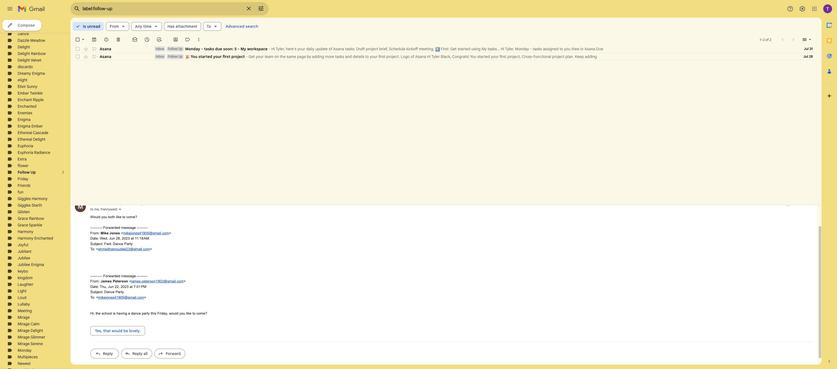 Task type: vqa. For each thing, say whether or not it's contained in the screenshot.
'- Get Your Team On The Same Page By Adding More Tasks And Details To Your  First Project. Logo Of Asana Hi Tyler Black, Congrats! You Started Your  First Project, Cross-Functional Project Plan. Keep Adding'
yes



Task type: locate. For each thing, give the bounding box(es) containing it.
2 vertical spatial follow up
[[18, 170, 36, 175]]

enchant
[[18, 97, 32, 102]]

grace up the harmony link
[[18, 223, 28, 228]]

date: inside ---------- forwarded message --------- from: mike jones < mikejones41905@gmail.com > date: wed, jun 28, 2023 at 11:18 am subject: fwd: dance party to:  < ahmedhamoudee23@gmail.com >
[[90, 237, 99, 241]]

date: inside ---------- forwarded message --------- from: james peterson < james.peterson1902@gmail.com > date: thu, jun 22, 2023 at 7:01 pm subject: dance party to:  < mikejones41905@gmail.com >
[[90, 285, 99, 289]]

1 to: from the top
[[90, 248, 95, 252]]

delight down "delight" link
[[18, 51, 30, 56]]

like right both on the bottom left of page
[[116, 215, 121, 219]]

2 jubilee from the top
[[18, 263, 30, 268]]

1 vertical spatial get
[[249, 54, 255, 59]]

1 horizontal spatial project
[[366, 47, 378, 51]]

1 vertical spatial the
[[96, 312, 101, 316]]

from: inside ---------- forwarded message --------- from: mike jones < mikejones41905@gmail.com > date: wed, jun 28, 2023 at 11:18 am subject: fwd: dance party to:  < ahmedhamoudee23@gmail.com >
[[90, 231, 100, 236]]

3 first from the left
[[500, 54, 507, 59]]

snooze image
[[144, 37, 150, 42]]

party
[[124, 242, 133, 246], [116, 290, 124, 295]]

2 horizontal spatial tasks
[[533, 47, 542, 51]]

ethereal cascade
[[18, 131, 48, 135]]

giggles for giggles harmony
[[18, 197, 31, 202]]

1 vertical spatial mikejones41905@gmail.com link
[[98, 296, 144, 300]]

28,
[[754, 202, 759, 206], [116, 237, 121, 241]]

0 vertical spatial message
[[121, 226, 136, 230]]

0 horizontal spatial my
[[241, 47, 246, 51]]

mirage up monday link
[[18, 342, 30, 347]]

forwarded inside ---------- forwarded message --------- from: mike jones < mikejones41905@gmail.com > date: wed, jun 28, 2023 at 11:18 am subject: fwd: dance party to:  < ahmedhamoudee23@gmail.com >
[[103, 226, 120, 230]]

harmony for harmony enchanted
[[18, 236, 33, 241]]

2023 inside ---------- forwarded message --------- from: james peterson < james.peterson1902@gmail.com > date: thu, jun 22, 2023 at 7:01 pm subject: dance party to:  < mikejones41905@gmail.com >
[[121, 285, 129, 289]]

my right using
[[482, 47, 487, 51]]

2 horizontal spatial you
[[564, 47, 571, 51]]

of right the logo
[[411, 54, 414, 59]]

ember up cascade
[[31, 124, 43, 129]]

mirage for mirage serene
[[18, 342, 30, 347]]

velvet
[[31, 58, 41, 63]]

search
[[246, 24, 258, 29]]

euphoria for the euphoria link
[[18, 144, 33, 149]]

jun left 2023,
[[748, 202, 753, 206]]

yes,
[[95, 329, 102, 334]]

labels image
[[185, 37, 191, 42]]

2023 for party
[[121, 285, 129, 289]]

has attachment
[[168, 24, 197, 29]]

None search field
[[70, 2, 269, 15]]

mirage calm link
[[18, 322, 39, 327]]

2 vertical spatial of
[[411, 54, 414, 59]]

ripple
[[33, 97, 44, 102]]

my
[[241, 47, 246, 51], [482, 47, 487, 51]]

main content
[[70, 18, 822, 370]]

1 vertical spatial jun
[[109, 237, 115, 241]]

1 ethereal from the top
[[18, 131, 32, 135]]

jun inside ---------- forwarded message --------- from: james peterson < james.peterson1902@gmail.com > date: thu, jun 22, 2023 at 7:01 pm subject: dance party to:  < mikejones41905@gmail.com >
[[108, 285, 114, 289]]

show details image
[[118, 208, 122, 211]]

monday up 🎉 icon
[[185, 47, 200, 51]]

subject: inside ---------- forwarded message --------- from: mike jones < mikejones41905@gmail.com > date: wed, jun 28, 2023 at 11:18 am subject: fwd: dance party to:  < ahmedhamoudee23@gmail.com >
[[90, 242, 103, 246]]

0 vertical spatial grace
[[18, 216, 28, 221]]

4 mirage from the top
[[18, 335, 30, 340]]

you left both on the bottom left of page
[[101, 215, 107, 219]]

1 horizontal spatial 28,
[[754, 202, 759, 206]]

0 vertical spatial would
[[169, 312, 178, 316]]

giggles harmony
[[18, 197, 48, 202]]

1 date: from the top
[[90, 237, 99, 241]]

any
[[135, 24, 142, 29]]

from: left "james"
[[90, 280, 100, 284]]

ember twinkle
[[18, 91, 43, 96]]

project down the assigned
[[552, 54, 565, 59]]

subject: inside ---------- forwarded message --------- from: james peterson < james.peterson1902@gmail.com > date: thu, jun 22, 2023 at 7:01 pm subject: dance party to:  < mikejones41905@gmail.com >
[[90, 290, 103, 295]]

0 vertical spatial rainbow
[[31, 51, 46, 56]]

ember up enchant
[[18, 91, 29, 96]]

7:01 pm
[[134, 285, 146, 289]]

ethereal down enigma ember link
[[18, 131, 32, 135]]

tasks left and
[[335, 54, 344, 59]]

tyler, up on
[[276, 47, 285, 51]]

yes, that would be lovely. button
[[90, 327, 145, 336]]

first down monday - tasks due soon: 5 - my workspace
[[223, 54, 230, 59]]

message inside ---------- forwarded message --------- from: james peterson < james.peterson1902@gmail.com > date: thu, jun 22, 2023 at 7:01 pm subject: dance party to:  < mikejones41905@gmail.com >
[[121, 274, 136, 279]]

thu,
[[100, 285, 107, 289]]

0 horizontal spatial party
[[116, 290, 124, 295]]

5 mirage from the top
[[18, 342, 30, 347]]

jones up to me , frannywald at the left bottom of page
[[100, 202, 111, 207]]

from: inside ---------- forwarded message --------- from: james peterson < james.peterson1902@gmail.com > date: thu, jun 22, 2023 at 7:01 pm subject: dance party to:  < mikejones41905@gmail.com >
[[90, 280, 100, 284]]

reply down that
[[103, 352, 113, 357]]

mirage down mirage calm link in the left bottom of the page
[[18, 329, 30, 334]]

ethereal delight link
[[18, 137, 45, 142]]

> inside mike jones < mikejones41905@gmail.com >
[[156, 202, 158, 206]]

1 vertical spatial ember
[[31, 124, 43, 129]]

1 vertical spatial grace
[[18, 223, 28, 228]]

advanced search button
[[224, 21, 261, 31]]

1 horizontal spatial reply
[[132, 352, 143, 357]]

1 giggles from the top
[[18, 197, 31, 202]]

1 vertical spatial forwarded
[[103, 274, 120, 279]]

2 grace from the top
[[18, 223, 28, 228]]

follow up left 🎉 icon
[[168, 55, 182, 59]]

28
[[809, 55, 813, 59]]

2023 inside ---------- forwarded message --------- from: mike jones < mikejones41905@gmail.com > date: wed, jun 28, 2023 at 11:18 am subject: fwd: dance party to:  < ahmedhamoudee23@gmail.com >
[[122, 237, 130, 241]]

party down 22, at the left bottom of page
[[116, 290, 124, 295]]

0 horizontal spatial would
[[112, 329, 123, 334]]

at inside ---------- forwarded message --------- from: james peterson < james.peterson1902@gmail.com > date: thu, jun 22, 2023 at 7:01 pm subject: dance party to:  < mikejones41905@gmail.com >
[[130, 285, 133, 289]]

tasks left due
[[204, 47, 214, 51]]

mike up me at the left
[[90, 202, 99, 207]]

hi left tyler
[[427, 54, 431, 59]]

2 ethereal from the top
[[18, 137, 32, 142]]

message
[[121, 226, 136, 230], [121, 274, 136, 279]]

congrats!
[[452, 54, 469, 59]]

forwarded for peterson
[[103, 274, 120, 279]]

report spam image
[[104, 37, 109, 42]]

due
[[215, 47, 222, 51]]

you left view
[[564, 47, 571, 51]]

subject: down wed,
[[90, 242, 103, 246]]

dance inside ---------- forwarded message --------- from: james peterson < james.peterson1902@gmail.com > date: thu, jun 22, 2023 at 7:01 pm subject: dance party to:  < mikejones41905@gmail.com >
[[104, 290, 115, 295]]

1 vertical spatial message
[[121, 274, 136, 279]]

0 vertical spatial jul
[[804, 47, 809, 51]]

2 vertical spatial mikejones41905@gmail.com
[[98, 296, 144, 300]]

delete image
[[116, 37, 121, 42]]

support image
[[787, 6, 794, 12]]

search mail image
[[72, 4, 82, 14]]

lullaby link
[[18, 302, 30, 307]]

0 vertical spatial like
[[116, 215, 121, 219]]

0 vertical spatial ember
[[18, 91, 29, 96]]

2 first from the left
[[379, 54, 386, 59]]

row up black,
[[70, 45, 818, 53]]

follow for hi tyler, here's your daily update of asana tasks: draft project brief,  schedule kickoff meeting,
[[168, 47, 177, 51]]

jubilee for the jubilee link
[[18, 256, 30, 261]]

1 vertical spatial inbox
[[156, 55, 164, 59]]

enemies
[[18, 111, 32, 116]]

main content containing is unread
[[70, 18, 822, 370]]

delight up discardo link
[[18, 58, 30, 63]]

brief,
[[379, 47, 388, 51]]

asana
[[100, 47, 111, 51], [333, 47, 344, 51], [585, 47, 595, 51], [100, 54, 111, 59], [415, 54, 426, 59]]

1 horizontal spatial started
[[458, 47, 470, 51]]

delight down dazzle
[[18, 45, 30, 50]]

from button
[[106, 22, 129, 31]]

harmony enchanted link
[[18, 236, 53, 241]]

jun
[[748, 202, 753, 206], [109, 237, 115, 241], [108, 285, 114, 289]]

monday for monday link
[[18, 349, 32, 354]]

adding down "update"
[[312, 54, 324, 59]]

euphoria down ethereal delight
[[18, 144, 33, 149]]

project.
[[387, 54, 400, 59]]

mike up wed,
[[101, 231, 109, 236]]

1 horizontal spatial my
[[482, 47, 487, 51]]

you down using
[[470, 54, 476, 59]]

2023,
[[759, 202, 768, 206]]

advanced search options image
[[256, 3, 267, 14]]

1 vertical spatial subject:
[[90, 290, 103, 295]]

1 forwarded from the top
[[103, 226, 120, 230]]

None checkbox
[[75, 37, 80, 42], [75, 46, 80, 52], [75, 54, 80, 59], [75, 37, 80, 42], [75, 46, 80, 52], [75, 54, 80, 59]]

reply for reply all
[[132, 352, 143, 357]]

jun inside ---------- forwarded message --------- from: mike jones < mikejones41905@gmail.com > date: wed, jun 28, 2023 at 11:18 am subject: fwd: dance party to:  < ahmedhamoudee23@gmail.com >
[[109, 237, 115, 241]]

first: get started using my tasks… hi tyler,  monday - tasks assigned to you view in asana due
[[440, 47, 603, 51]]

0 vertical spatial jubilee
[[18, 256, 30, 261]]

0 vertical spatial enchanted
[[18, 104, 36, 109]]

mikejones41905@gmail.com inside ---------- forwarded message --------- from: mike jones < mikejones41905@gmail.com > date: wed, jun 28, 2023 at 11:18 am subject: fwd: dance party to:  < ahmedhamoudee23@gmail.com >
[[123, 231, 169, 236]]

you inside row
[[564, 47, 571, 51]]

grace down glisten link
[[18, 216, 28, 221]]

jones up fwd:
[[110, 231, 120, 236]]

follow up down move to inbox image
[[168, 47, 182, 51]]

jubilee link
[[18, 256, 30, 261]]

giggles harmony link
[[18, 197, 48, 202]]

28, inside cell
[[754, 202, 759, 206]]

delight for delight velvet
[[18, 58, 30, 63]]

tyler, up project,
[[505, 47, 514, 51]]

jun for ---------- forwarded message --------- from: james peterson < james.peterson1902@gmail.com > date: thu, jun 22, 2023 at 7:01 pm subject: dance party to:  < mikejones41905@gmail.com >
[[108, 285, 114, 289]]

1 horizontal spatial 2
[[763, 38, 765, 42]]

1 mirage from the top
[[18, 316, 30, 321]]

3 mirage from the top
[[18, 329, 30, 334]]

jubilant link
[[18, 249, 31, 254]]

1 inbox from the top
[[156, 47, 164, 51]]

to: inside ---------- forwarded message --------- from: james peterson < james.peterson1902@gmail.com > date: thu, jun 22, 2023 at 7:01 pm subject: dance party to:  < mikejones41905@gmail.com >
[[90, 296, 95, 300]]

like right friday,
[[186, 312, 192, 316]]

euphoria
[[18, 144, 33, 149], [18, 150, 33, 155]]

2 date: from the top
[[90, 285, 99, 289]]

delight up the glimmer
[[31, 329, 43, 334]]

dance up ahmedhamoudee23@gmail.com
[[113, 242, 123, 246]]

inbox for hi tyler, here's your daily update of asana tasks: draft project brief,  schedule kickoff meeting,
[[156, 47, 164, 51]]

0 horizontal spatial 28,
[[116, 237, 121, 241]]

1 vertical spatial rainbow
[[29, 216, 44, 221]]

message inside ---------- forwarded message --------- from: mike jones < mikejones41905@gmail.com > date: wed, jun 28, 2023 at 11:18 am subject: fwd: dance party to:  < ahmedhamoudee23@gmail.com >
[[121, 226, 136, 230]]

2 euphoria from the top
[[18, 150, 33, 155]]

follow up down flower
[[18, 170, 36, 175]]

1 vertical spatial follow up
[[168, 55, 182, 59]]

2 vertical spatial harmony
[[18, 236, 33, 241]]

2 reply from the left
[[132, 352, 143, 357]]

1 vertical spatial harmony
[[18, 230, 33, 235]]

0 vertical spatial from:
[[90, 231, 100, 236]]

giggles down fun at the bottom left of page
[[18, 197, 31, 202]]

workspace
[[247, 47, 268, 51]]

0 vertical spatial 28,
[[754, 202, 759, 206]]

jubilee down the jubilee link
[[18, 263, 30, 268]]

to
[[560, 47, 563, 51], [365, 54, 369, 59], [90, 208, 93, 212], [122, 215, 125, 219], [193, 312, 196, 316]]

2 from: from the top
[[90, 280, 100, 284]]

tab list
[[822, 18, 837, 350]]

1 vertical spatial up
[[178, 55, 182, 59]]

1 horizontal spatial like
[[186, 312, 192, 316]]

dance inside ---------- forwarded message --------- from: mike jones < mikejones41905@gmail.com > date: wed, jun 28, 2023 at 11:18 am subject: fwd: dance party to:  < ahmedhamoudee23@gmail.com >
[[113, 242, 123, 246]]

mirage up mirage serene
[[18, 335, 30, 340]]

2 row from the top
[[70, 53, 818, 61]]

mikejones41905@gmail.com link up 11:18 am
[[123, 231, 169, 236]]

follow left 🎉 icon
[[168, 55, 177, 59]]

< inside mike jones < mikejones41905@gmail.com >
[[112, 202, 114, 206]]

jones inside ---------- forwarded message --------- from: mike jones < mikejones41905@gmail.com > date: wed, jun 28, 2023 at 11:18 am subject: fwd: dance party to:  < ahmedhamoudee23@gmail.com >
[[110, 231, 120, 236]]

1 vertical spatial come?
[[196, 312, 207, 316]]

monday up cross-
[[515, 47, 529, 51]]

jun left 22, at the left bottom of page
[[108, 285, 114, 289]]

1 vertical spatial dance
[[113, 242, 123, 246]]

date: for date: thu, jun 22, 2023 at 7:01 pm
[[90, 285, 99, 289]]

forwarded down both on the bottom left of page
[[103, 226, 120, 230]]

jul for hi tyler, here's your daily update of asana tasks: draft project brief,  schedule kickoff meeting,
[[804, 47, 809, 51]]

2 inbox from the top
[[156, 55, 164, 59]]

move to inbox image
[[173, 37, 178, 42]]

0 horizontal spatial monday
[[18, 349, 32, 354]]

delight down cascade
[[33, 137, 45, 142]]

2023 down the peterson on the left of page
[[121, 285, 129, 289]]

1 horizontal spatial hi
[[427, 54, 431, 59]]

1 from: from the top
[[90, 231, 100, 236]]

mirage delight link
[[18, 329, 43, 334]]

1 vertical spatial would
[[112, 329, 123, 334]]

grace sparkle link
[[18, 223, 42, 228]]

would
[[169, 312, 178, 316], [112, 329, 123, 334]]

first down brief,
[[379, 54, 386, 59]]

mikejones41905@gmail.com up 11:18 am
[[123, 231, 169, 236]]

project right the draft
[[366, 47, 378, 51]]

keybo link
[[18, 269, 28, 274]]

the
[[280, 54, 286, 59], [96, 312, 101, 316]]

0 vertical spatial euphoria
[[18, 144, 33, 149]]

2 mirage from the top
[[18, 322, 30, 327]]

calm
[[31, 322, 39, 327]]

2 tyler, from the left
[[505, 47, 514, 51]]

navigation
[[0, 18, 70, 370]]

attachment
[[176, 24, 197, 29]]

project down 5
[[231, 54, 245, 59]]

2 forwarded from the top
[[103, 274, 120, 279]]

euphoria for euphoria radiance
[[18, 150, 33, 155]]

Search mail text field
[[83, 6, 242, 12]]

dance
[[131, 312, 141, 316]]

would right friday,
[[169, 312, 178, 316]]

0 vertical spatial forwarded
[[103, 226, 120, 230]]

0 horizontal spatial come?
[[126, 215, 137, 219]]

1 horizontal spatial first
[[379, 54, 386, 59]]

1 grace from the top
[[18, 216, 28, 221]]

0 horizontal spatial the
[[96, 312, 101, 316]]

0 vertical spatial mikejones41905@gmail.com link
[[123, 231, 169, 236]]

1 subject: from the top
[[90, 242, 103, 246]]

adding
[[312, 54, 324, 59], [585, 54, 597, 59]]

2 subject: from the top
[[90, 290, 103, 295]]

from: for date: thu, jun 22, 2023 at 7:01 pm
[[90, 280, 100, 284]]

0 vertical spatial follow
[[168, 47, 177, 51]]

functional
[[534, 54, 551, 59]]

1 message from the top
[[121, 226, 136, 230]]

up for get your team on the same page by adding more tasks and details to your  first project. logo of asana hi tyler black, congrats! you started your  first project, cross-functional project plan. keep adding
[[178, 55, 182, 59]]

dance up dazzle
[[18, 31, 29, 36]]

harmony up starlit on the left
[[32, 197, 48, 202]]

0 vertical spatial 2023
[[122, 237, 130, 241]]

enchanted
[[18, 104, 36, 109], [34, 236, 53, 241]]

1 vertical spatial jubilee
[[18, 263, 30, 268]]

follow up
[[168, 47, 182, 51], [168, 55, 182, 59], [18, 170, 36, 175]]

main menu image
[[7, 6, 13, 12]]

1 horizontal spatial tyler,
[[505, 47, 514, 51]]

2023 for dance
[[122, 237, 130, 241]]

started right 🎉 icon
[[198, 54, 212, 59]]

inbox
[[156, 47, 164, 51], [156, 55, 164, 59]]

dance down "thu," on the bottom left of the page
[[104, 290, 115, 295]]

to:
[[90, 248, 95, 252], [90, 296, 95, 300]]

1 vertical spatial giggles
[[18, 203, 31, 208]]

row
[[70, 45, 818, 53], [70, 53, 818, 61]]

rainbow up sparkle
[[29, 216, 44, 221]]

0 horizontal spatial tasks
[[204, 47, 214, 51]]

2 message from the top
[[121, 274, 136, 279]]

mikejones41905@gmail.com down 22, at the left bottom of page
[[98, 296, 144, 300]]

mikejones41905@gmail.com up 'show details' image at bottom
[[114, 202, 156, 206]]

loud
[[18, 296, 26, 301]]

0 vertical spatial get
[[450, 47, 457, 51]]

euphoria down the euphoria link
[[18, 150, 33, 155]]

1 vertical spatial jul
[[804, 55, 808, 59]]

started up congrats!
[[458, 47, 470, 51]]

view
[[571, 47, 580, 51]]

monday link
[[18, 349, 32, 354]]

ethereal up the euphoria link
[[18, 137, 32, 142]]

forwarded for jones
[[103, 226, 120, 230]]

1 vertical spatial jones
[[110, 231, 120, 236]]

1 tyler, from the left
[[276, 47, 285, 51]]

friday link
[[18, 177, 28, 182]]

would left be
[[112, 329, 123, 334]]

james.peterson1902@gmail.com
[[131, 280, 184, 284]]

your
[[298, 47, 305, 51], [213, 54, 222, 59], [256, 54, 264, 59], [370, 54, 378, 59], [491, 54, 499, 59]]

jun inside cell
[[748, 202, 753, 206]]

at left 11:18 am
[[131, 237, 134, 241]]

here's
[[286, 47, 297, 51]]

subject: down "thu," on the bottom left of the page
[[90, 290, 103, 295]]

reply
[[103, 352, 113, 357], [132, 352, 143, 357]]

0 vertical spatial to:
[[90, 248, 95, 252]]

1 vertical spatial mike
[[101, 231, 109, 236]]

soon:
[[223, 47, 233, 51]]

wed,
[[100, 237, 108, 241]]

both
[[108, 215, 115, 219]]

at left 7:01 pm
[[130, 285, 133, 289]]

grace for grace rainbow
[[18, 216, 28, 221]]

11:21 am
[[769, 202, 780, 206]]

rainbow up velvet
[[31, 51, 46, 56]]

28, up ahmedhamoudee23@gmail.com
[[116, 237, 121, 241]]

1 row from the top
[[70, 45, 818, 53]]

1 first from the left
[[223, 54, 230, 59]]

1 vertical spatial follow
[[168, 55, 177, 59]]

your right details
[[370, 54, 378, 59]]

1 vertical spatial 2023
[[121, 285, 129, 289]]

jun up fwd:
[[109, 237, 115, 241]]

enchanted up enemies
[[18, 104, 36, 109]]

1 vertical spatial 28,
[[116, 237, 121, 241]]

your down due
[[213, 54, 222, 59]]

you right friday,
[[179, 312, 185, 316]]

would you both like to come?
[[90, 215, 137, 219]]

jubilee enigma
[[18, 263, 44, 268]]

2 horizontal spatial started
[[477, 54, 490, 59]]

adding right keep
[[585, 54, 597, 59]]

0 vertical spatial at
[[131, 237, 134, 241]]

0 vertical spatial come?
[[126, 215, 137, 219]]

0 vertical spatial up
[[178, 47, 182, 51]]

advanced search
[[226, 24, 258, 29]]

28, left 2023,
[[754, 202, 759, 206]]

daily
[[306, 47, 314, 51]]

giggles up glisten link
[[18, 203, 31, 208]]

the right hi,
[[96, 312, 101, 316]]

>
[[156, 202, 158, 206], [169, 231, 171, 236], [150, 248, 152, 252], [184, 280, 186, 284], [144, 296, 146, 300]]

first left project,
[[500, 54, 507, 59]]

0 vertical spatial the
[[280, 54, 286, 59]]

get right first:
[[450, 47, 457, 51]]

row down first:
[[70, 53, 818, 61]]

follow down flower
[[18, 170, 30, 175]]

giggles
[[18, 197, 31, 202], [18, 203, 31, 208]]

1 euphoria from the top
[[18, 144, 33, 149]]

elight link
[[18, 78, 27, 83]]

not starred image
[[786, 202, 791, 207]]

euphoria radiance link
[[18, 150, 50, 155]]

of up more
[[329, 47, 332, 51]]

follow
[[168, 47, 177, 51], [168, 55, 177, 59], [18, 170, 30, 175]]

mirage for mirage glimmer
[[18, 335, 30, 340]]

ethereal delight
[[18, 137, 45, 142]]

enchanted down sparkle
[[34, 236, 53, 241]]

jul for get your team on the same page by adding more tasks and details to your  first project. logo of asana hi tyler black, congrats! you started your  first project, cross-functional project plan. keep adding
[[804, 55, 808, 59]]

rainbow for delight rainbow
[[31, 51, 46, 56]]

loud link
[[18, 296, 26, 301]]

2 to: from the top
[[90, 296, 95, 300]]

0 vertical spatial follow up
[[168, 47, 182, 51]]

hi up on
[[271, 47, 275, 51]]

0 vertical spatial subject:
[[90, 242, 103, 246]]

1 horizontal spatial get
[[450, 47, 457, 51]]

jubilee for jubilee enigma
[[18, 263, 30, 268]]

any time
[[135, 24, 152, 29]]

1 reply from the left
[[103, 352, 113, 357]]

1 vertical spatial to:
[[90, 296, 95, 300]]

get
[[450, 47, 457, 51], [249, 54, 255, 59]]

black,
[[441, 54, 451, 59]]

1 my from the left
[[241, 47, 246, 51]]

2 giggles from the top
[[18, 203, 31, 208]]

grace for grace sparkle
[[18, 223, 28, 228]]

from: down would
[[90, 231, 100, 236]]

1 horizontal spatial the
[[280, 54, 286, 59]]

---------- forwarded message --------- from: mike jones < mikejones41905@gmail.com > date: wed, jun 28, 2023 at 11:18 am subject: fwd: dance party to:  < ahmedhamoudee23@gmail.com >
[[90, 226, 171, 252]]

dance
[[18, 31, 29, 36], [113, 242, 123, 246], [104, 290, 115, 295]]

0 vertical spatial mikejones41905@gmail.com
[[114, 202, 156, 206]]

1 horizontal spatial mike
[[101, 231, 109, 236]]

add to tasks image
[[156, 37, 162, 42]]

mikejones41905@gmail.com link down 22, at the left bottom of page
[[98, 296, 144, 300]]

message up the peterson on the left of page
[[121, 274, 136, 279]]

1 horizontal spatial come?
[[196, 312, 207, 316]]

1 jubilee from the top
[[18, 256, 30, 261]]

2
[[763, 38, 765, 42], [770, 38, 772, 42], [62, 170, 64, 175]]

forwarded inside ---------- forwarded message --------- from: james peterson < james.peterson1902@gmail.com > date: thu, jun 22, 2023 at 7:01 pm subject: dance party to:  < mikejones41905@gmail.com >
[[103, 274, 120, 279]]

jul left 28
[[804, 55, 808, 59]]

message up 11:18 am
[[121, 226, 136, 230]]

monday up the multipieces at the bottom left of page
[[18, 349, 32, 354]]

0 vertical spatial inbox
[[156, 47, 164, 51]]

dreamy
[[18, 71, 31, 76]]

1 vertical spatial mikejones41905@gmail.com
[[123, 231, 169, 236]]

you right 🎉 icon
[[191, 54, 197, 59]]

mikejones41905@gmail.com inside mike jones < mikejones41905@gmail.com >
[[114, 202, 156, 206]]

reply all link
[[121, 349, 152, 359]]

dazzle meadow
[[18, 38, 45, 43]]

mikejones41905@gmail.com link
[[123, 231, 169, 236], [98, 296, 144, 300]]

at inside ---------- forwarded message --------- from: mike jones < mikejones41905@gmail.com > date: wed, jun 28, 2023 at 11:18 am subject: fwd: dance party to:  < ahmedhamoudee23@gmail.com >
[[131, 237, 134, 241]]

follow down move to inbox image
[[168, 47, 177, 51]]

1 vertical spatial date:
[[90, 285, 99, 289]]

0 vertical spatial giggles
[[18, 197, 31, 202]]

monday for monday - tasks due soon: 5 - my workspace
[[185, 47, 200, 51]]

forwarded up "james"
[[103, 274, 120, 279]]

has
[[168, 24, 175, 29]]



Task type: describe. For each thing, give the bounding box(es) containing it.
0 vertical spatial mike
[[90, 202, 99, 207]]

dazzle meadow link
[[18, 38, 45, 43]]

28, inside ---------- forwarded message --------- from: mike jones < mikejones41905@gmail.com > date: wed, jun 28, 2023 at 11:18 am subject: fwd: dance party to:  < ahmedhamoudee23@gmail.com >
[[116, 237, 121, 241]]

hi,
[[90, 312, 95, 316]]

1 horizontal spatial you
[[179, 312, 185, 316]]

delight velvet
[[18, 58, 41, 63]]

from
[[110, 24, 119, 29]]

to button
[[203, 22, 221, 31]]

laughter
[[18, 283, 33, 287]]

is unread button
[[73, 22, 104, 31]]

mirage for mirage 'link'
[[18, 316, 30, 321]]

message for mikejones41905@gmail.com
[[121, 226, 136, 230]]

fwd:
[[104, 242, 112, 246]]

be
[[123, 329, 128, 334]]

reply for reply
[[103, 352, 113, 357]]

archive image
[[91, 37, 97, 42]]

plan.
[[566, 54, 574, 59]]

having
[[117, 312, 127, 316]]

up for hi tyler, here's your daily update of asana tasks: draft project brief,  schedule kickoff meeting,
[[178, 47, 182, 51]]

meeting
[[18, 309, 32, 314]]

message for james.peterson1902@gmail.com
[[121, 274, 136, 279]]

settings image
[[799, 6, 806, 12]]

multipieces
[[18, 355, 38, 360]]

jun 28, 2023, 11:21 am cell
[[748, 202, 780, 207]]

mirage for mirage calm
[[18, 322, 30, 327]]

1️⃣ image
[[435, 47, 440, 52]]

this
[[151, 312, 156, 316]]

frannywald
[[101, 208, 117, 212]]

22,
[[115, 285, 120, 289]]

enchant ripple link
[[18, 97, 44, 102]]

2 horizontal spatial 2
[[770, 38, 772, 42]]

to: inside ---------- forwarded message --------- from: mike jones < mikejones41905@gmail.com > date: wed, jun 28, 2023 at 11:18 am subject: fwd: dance party to:  < ahmedhamoudee23@gmail.com >
[[90, 248, 95, 252]]

party inside ---------- forwarded message --------- from: james peterson < james.peterson1902@gmail.com > date: thu, jun 22, 2023 at 7:01 pm subject: dance party to:  < mikejones41905@gmail.com >
[[116, 290, 124, 295]]

delight rainbow
[[18, 51, 46, 56]]

0 horizontal spatial 2
[[62, 170, 64, 175]]

project,
[[508, 54, 521, 59]]

delight for delight rainbow
[[18, 51, 30, 56]]

date: for date: wed, jun 28, 2023 at 11:18 am
[[90, 237, 99, 241]]

ethereal for ethereal delight
[[18, 137, 32, 142]]

light link
[[18, 289, 26, 294]]

2 you from the left
[[470, 54, 476, 59]]

your up page
[[298, 47, 305, 51]]

1 you from the left
[[191, 54, 197, 59]]

your down workspace
[[256, 54, 264, 59]]

peterson
[[113, 280, 128, 284]]

glimmer
[[31, 335, 45, 340]]

the inside row
[[280, 54, 286, 59]]

giggles starlit
[[18, 203, 42, 208]]

rainbow for grace rainbow
[[29, 216, 44, 221]]

from: for date: wed, jun 28, 2023 at 11:18 am
[[90, 231, 100, 236]]

jubilee enigma link
[[18, 263, 44, 268]]

1 horizontal spatial ember
[[31, 124, 43, 129]]

1 vertical spatial enchanted
[[34, 236, 53, 241]]

Not starred checkbox
[[786, 202, 791, 207]]

at for 7:01 pm
[[130, 285, 133, 289]]

delight velvet link
[[18, 58, 41, 63]]

delight for "delight" link
[[18, 45, 30, 50]]

more
[[325, 54, 334, 59]]

1 – 2 of 2
[[760, 38, 772, 42]]

navigation containing compose
[[0, 18, 70, 370]]

elixir
[[18, 84, 26, 89]]

friends
[[18, 183, 31, 188]]

glisten link
[[18, 210, 30, 215]]

kingdom
[[18, 276, 33, 281]]

0 vertical spatial harmony
[[32, 197, 48, 202]]

euphoria radiance
[[18, 150, 50, 155]]

laughter link
[[18, 283, 33, 287]]

your down the tasks…
[[491, 54, 499, 59]]

clear search image
[[243, 3, 254, 14]]

to
[[207, 24, 211, 29]]

giggles starlit link
[[18, 203, 42, 208]]

toggle split pane mode image
[[802, 37, 808, 42]]

harmony enchanted
[[18, 236, 53, 241]]

11:18 am
[[135, 237, 149, 241]]

jun for ---------- forwarded message --------- from: mike jones < mikejones41905@gmail.com > date: wed, jun 28, 2023 at 11:18 am subject: fwd: dance party to:  < ahmedhamoudee23@gmail.com >
[[109, 237, 115, 241]]

a
[[128, 312, 130, 316]]

flower link
[[18, 164, 29, 169]]

,
[[99, 208, 100, 212]]

---------- forwarded message --------- from: james peterson < james.peterson1902@gmail.com > date: thu, jun 22, 2023 at 7:01 pm subject: dance party to:  < mikejones41905@gmail.com >
[[90, 274, 186, 300]]

on
[[275, 54, 279, 59]]

1 horizontal spatial tasks
[[335, 54, 344, 59]]

would inside button
[[112, 329, 123, 334]]

any time button
[[131, 22, 162, 31]]

you started your first project
[[190, 54, 245, 59]]

follow up for get your team on the same page by adding more tasks and details to your  first project. logo of asana hi tyler black, congrats! you started your  first project, cross-functional project plan. keep adding
[[168, 55, 182, 59]]

mike jones cell
[[90, 202, 158, 207]]

mark as read image
[[132, 37, 138, 42]]

0 vertical spatial jones
[[100, 202, 111, 207]]

2 horizontal spatial monday
[[515, 47, 529, 51]]

get for first:
[[450, 47, 457, 51]]

in
[[581, 47, 584, 51]]

1 vertical spatial like
[[186, 312, 192, 316]]

1 adding from the left
[[312, 54, 324, 59]]

euphoria link
[[18, 144, 33, 149]]

mirage for mirage delight
[[18, 329, 30, 334]]

reply link
[[90, 349, 119, 359]]

2 adding from the left
[[585, 54, 597, 59]]

harmony for the harmony link
[[18, 230, 33, 235]]

logo
[[401, 54, 410, 59]]

by
[[307, 54, 311, 59]]

joyful
[[18, 243, 28, 248]]

get for -
[[249, 54, 255, 59]]

2 vertical spatial follow
[[18, 170, 30, 175]]

enchanted link
[[18, 104, 36, 109]]

multipieces link
[[18, 355, 38, 360]]

delight link
[[18, 45, 30, 50]]

is
[[113, 312, 116, 316]]

0 horizontal spatial hi
[[271, 47, 275, 51]]

dazzle
[[18, 38, 29, 43]]

due
[[596, 47, 603, 51]]

inbox for get your team on the same page by adding more tasks and details to your  first project. logo of asana hi tyler black, congrats! you started your  first project, cross-functional project plan. keep adding
[[156, 55, 164, 59]]

jun 28, 2023, 11:21 am
[[748, 202, 780, 206]]

ethereal cascade link
[[18, 131, 48, 135]]

ethereal for ethereal cascade
[[18, 131, 32, 135]]

extra
[[18, 157, 27, 162]]

mikejones41905@gmail.com inside ---------- forwarded message --------- from: james peterson < james.peterson1902@gmail.com > date: thu, jun 22, 2023 at 7:01 pm subject: dance party to:  < mikejones41905@gmail.com >
[[98, 296, 144, 300]]

1 horizontal spatial would
[[169, 312, 178, 316]]

1 vertical spatial you
[[101, 215, 107, 219]]

harmony link
[[18, 230, 33, 235]]

keybo
[[18, 269, 28, 274]]

lovely.
[[129, 329, 140, 334]]

0 horizontal spatial like
[[116, 215, 121, 219]]

5
[[234, 47, 237, 51]]

starlit
[[32, 203, 42, 208]]

mike inside ---------- forwarded message --------- from: mike jones < mikejones41905@gmail.com > date: wed, jun 28, 2023 at 11:18 am subject: fwd: dance party to:  < ahmedhamoudee23@gmail.com >
[[101, 231, 109, 236]]

compose
[[18, 23, 35, 28]]

2 horizontal spatial project
[[552, 54, 565, 59]]

monday - tasks due soon: 5 - my workspace
[[185, 47, 268, 51]]

🎉 image
[[185, 55, 190, 59]]

2 my from the left
[[482, 47, 487, 51]]

giggles for giggles starlit
[[18, 203, 31, 208]]

details
[[353, 54, 364, 59]]

0 horizontal spatial ember
[[18, 91, 29, 96]]

tasks:
[[345, 47, 355, 51]]

0 horizontal spatial started
[[198, 54, 212, 59]]

twinkle
[[30, 91, 43, 96]]

0 vertical spatial dance
[[18, 31, 29, 36]]

and
[[345, 54, 352, 59]]

time
[[143, 24, 152, 29]]

2 horizontal spatial hi
[[501, 47, 504, 51]]

party inside ---------- forwarded message --------- from: mike jones < mikejones41905@gmail.com > date: wed, jun 28, 2023 at 11:18 am subject: fwd: dance party to:  < ahmedhamoudee23@gmail.com >
[[124, 242, 133, 246]]

0 horizontal spatial of
[[329, 47, 332, 51]]

grace rainbow
[[18, 216, 44, 221]]

reply all
[[132, 352, 148, 357]]

kickoff
[[406, 47, 418, 51]]

enigma ember
[[18, 124, 43, 129]]

2 vertical spatial up
[[31, 170, 36, 175]]

subject: for <
[[90, 242, 103, 246]]

0 horizontal spatial project
[[231, 54, 245, 59]]

1 horizontal spatial of
[[411, 54, 414, 59]]

page
[[297, 54, 306, 59]]

more image
[[196, 37, 202, 42]]

- get your team on the same page by adding more tasks and details to your  first project. logo of asana hi tyler black, congrats! you started your  first project, cross-functional project plan. keep adding
[[245, 54, 597, 59]]

at for 11:18 am
[[131, 237, 134, 241]]

0 vertical spatial of
[[766, 38, 769, 42]]

compose button
[[2, 20, 41, 31]]

tasks…
[[488, 47, 500, 51]]

subject: for mikejones41905@gmail.com
[[90, 290, 103, 295]]

james
[[101, 280, 112, 284]]

elight
[[18, 78, 27, 83]]

follow up for hi tyler, here's your daily update of asana tasks: draft project brief,  schedule kickoff meeting,
[[168, 47, 182, 51]]

follow for get your team on the same page by adding more tasks and details to your  first project. logo of asana hi tyler black, congrats! you started your  first project, cross-functional project plan. keep adding
[[168, 55, 177, 59]]

gmail image
[[18, 3, 48, 14]]

that
[[103, 329, 111, 334]]



